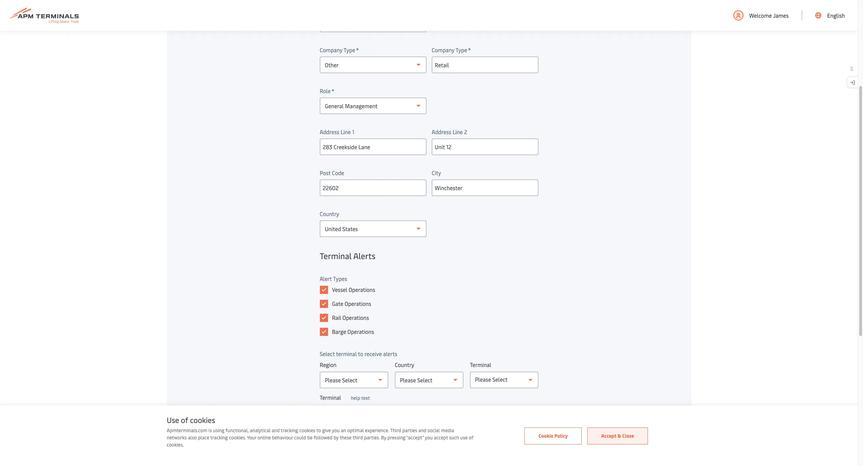 Task type: locate. For each thing, give the bounding box(es) containing it.
1 horizontal spatial to
[[358, 350, 363, 358]]

Address Line 1 text field
[[320, 139, 426, 155]]

* down company 'text field'
[[356, 46, 359, 54]]

followed
[[314, 434, 333, 441]]

0 horizontal spatial tracking
[[210, 434, 228, 441]]

* up company type * text box on the top of page
[[468, 46, 471, 54]]

0 horizontal spatial to
[[317, 427, 321, 434]]

1 company type * from the left
[[320, 46, 359, 54]]

0 horizontal spatial company type *
[[320, 46, 359, 54]]

terminal left help
[[320, 394, 341, 401]]

cookies up is
[[190, 415, 215, 425]]

1 horizontal spatial type
[[456, 46, 467, 54]]

cookie
[[539, 433, 554, 439]]

operations down vessel operations
[[345, 300, 371, 307]]

use of cookies apmterminals.com is using functional, analytical and tracking cookies to give you an optimal experience. third parties and social media networks also place tracking cookies. your online behaviour could be followed by these third parties. by pressing "accept" you accept such use of cookies.
[[167, 415, 474, 448]]

company
[[320, 46, 343, 54], [432, 46, 455, 54]]

0 vertical spatial of
[[181, 415, 188, 425]]

1 vertical spatial cookies.
[[167, 442, 184, 448]]

select
[[320, 350, 335, 358], [493, 376, 508, 383]]

cookies.
[[229, 434, 246, 441], [167, 442, 184, 448]]

type
[[344, 46, 355, 54], [456, 46, 467, 54]]

terminal
[[320, 250, 352, 261], [470, 361, 491, 369], [320, 394, 341, 401]]

0 horizontal spatial type
[[344, 46, 355, 54]]

you down social
[[425, 434, 433, 441]]

and up "accept"
[[419, 427, 427, 434]]

1 vertical spatial of
[[469, 434, 474, 441]]

operations for vessel operations
[[349, 286, 375, 293]]

pressing
[[388, 434, 406, 441]]

operations up gate operations
[[349, 286, 375, 293]]

country
[[320, 210, 339, 218], [395, 361, 414, 369]]

operations
[[349, 286, 375, 293], [345, 300, 371, 307], [343, 314, 369, 321], [348, 328, 374, 335]]

tracking up behaviour at the left
[[281, 427, 298, 434]]

2 and from the left
[[419, 427, 427, 434]]

of up apmterminals.com
[[181, 415, 188, 425]]

tracking down using
[[210, 434, 228, 441]]

rail
[[332, 314, 341, 321]]

1 address from the left
[[320, 128, 340, 136]]

english button
[[816, 0, 845, 31]]

2 line from the left
[[453, 128, 463, 136]]

0 horizontal spatial cookies
[[190, 415, 215, 425]]

line for 2
[[453, 128, 463, 136]]

terminal up "please"
[[470, 361, 491, 369]]

line left 1
[[341, 128, 351, 136]]

media
[[441, 427, 454, 434]]

1 horizontal spatial company type *
[[432, 46, 471, 54]]

operations for gate operations
[[345, 300, 371, 307]]

1 vertical spatial terminal
[[470, 361, 491, 369]]

cookies up the 'be'
[[299, 427, 316, 434]]

Barge Operations checkbox
[[320, 328, 328, 336]]

operations down the rail operations
[[348, 328, 374, 335]]

barge operations
[[332, 328, 374, 335]]

gate
[[332, 300, 343, 307]]

select right "please"
[[493, 376, 508, 383]]

tracking
[[281, 427, 298, 434], [210, 434, 228, 441]]

terminal up alert types
[[320, 250, 352, 261]]

to left receive
[[358, 350, 363, 358]]

role *
[[320, 87, 335, 95]]

by
[[334, 434, 339, 441]]

2 horizontal spatial *
[[468, 46, 471, 54]]

to inside use of cookies apmterminals.com is using functional, analytical and tracking cookies to give you an optimal experience. third parties and social media networks also place tracking cookies. your online behaviour could be followed by these third parties. by pressing "accept" you accept such use of cookies.
[[317, 427, 321, 434]]

of
[[181, 415, 188, 425], [469, 434, 474, 441]]

1 horizontal spatial of
[[469, 434, 474, 441]]

Email checkbox
[[320, 430, 328, 438]]

address left '2'
[[432, 128, 452, 136]]

Rail Operations checkbox
[[320, 314, 328, 322]]

2
[[464, 128, 467, 136]]

2 type from the left
[[456, 46, 467, 54]]

1 horizontal spatial address
[[432, 128, 452, 136]]

cookies. down networks
[[167, 442, 184, 448]]

0 horizontal spatial and
[[272, 427, 280, 434]]

of right use
[[469, 434, 474, 441]]

0 vertical spatial you
[[332, 427, 340, 434]]

select up region
[[320, 350, 335, 358]]

third
[[353, 434, 363, 441]]

close
[[623, 433, 634, 439]]

you up by
[[332, 427, 340, 434]]

1 line from the left
[[341, 128, 351, 136]]

1 horizontal spatial cookies.
[[229, 434, 246, 441]]

Company text field
[[320, 16, 426, 32]]

you
[[332, 427, 340, 434], [425, 434, 433, 441]]

your
[[247, 434, 257, 441]]

cookies
[[190, 415, 215, 425], [299, 427, 316, 434]]

0 horizontal spatial line
[[341, 128, 351, 136]]

1 horizontal spatial tracking
[[281, 427, 298, 434]]

welcome james button
[[734, 0, 789, 31]]

and
[[272, 427, 280, 434], [419, 427, 427, 434]]

1 vertical spatial you
[[425, 434, 433, 441]]

1 horizontal spatial cookies
[[299, 427, 316, 434]]

line for 1
[[341, 128, 351, 136]]

region
[[320, 361, 337, 369]]

1 horizontal spatial company
[[432, 46, 455, 54]]

1 horizontal spatial line
[[453, 128, 463, 136]]

*
[[356, 46, 359, 54], [468, 46, 471, 54], [332, 87, 335, 95]]

types
[[333, 275, 347, 282]]

place
[[198, 434, 209, 441]]

third
[[390, 427, 401, 434]]

and up behaviour at the left
[[272, 427, 280, 434]]

alert
[[320, 275, 332, 282]]

0 horizontal spatial address
[[320, 128, 340, 136]]

to left give
[[317, 427, 321, 434]]

1 vertical spatial to
[[317, 427, 321, 434]]

1 horizontal spatial and
[[419, 427, 427, 434]]

1 vertical spatial country
[[395, 361, 414, 369]]

parties.
[[364, 434, 380, 441]]

0 vertical spatial cookies.
[[229, 434, 246, 441]]

company type *
[[320, 46, 359, 54], [432, 46, 471, 54]]

to
[[358, 350, 363, 358], [317, 427, 321, 434]]

is
[[209, 427, 212, 434]]

0 horizontal spatial country
[[320, 210, 339, 218]]

networks
[[167, 434, 187, 441]]

0 horizontal spatial company
[[320, 46, 343, 54]]

line
[[341, 128, 351, 136], [453, 128, 463, 136]]

text
[[361, 395, 370, 401]]

also
[[188, 434, 197, 441]]

address
[[320, 128, 340, 136], [432, 128, 452, 136]]

0 vertical spatial select
[[320, 350, 335, 358]]

0 horizontal spatial you
[[332, 427, 340, 434]]

barge
[[332, 328, 346, 335]]

functional,
[[226, 427, 249, 434]]

0 vertical spatial terminal
[[320, 250, 352, 261]]

operations for barge operations
[[348, 328, 374, 335]]

line left '2'
[[453, 128, 463, 136]]

code
[[332, 169, 344, 177]]

terminal alerts
[[320, 250, 376, 261]]

1 horizontal spatial select
[[493, 376, 508, 383]]

1 type from the left
[[344, 46, 355, 54]]

operations up barge operations
[[343, 314, 369, 321]]

* right role
[[332, 87, 335, 95]]

0 horizontal spatial select
[[320, 350, 335, 358]]

address left 1
[[320, 128, 340, 136]]

2 address from the left
[[432, 128, 452, 136]]

Sms Text Alerts checkbox
[[320, 444, 328, 452]]

cookies. down functional,
[[229, 434, 246, 441]]

use
[[460, 434, 468, 441]]



Task type: vqa. For each thing, say whether or not it's contained in the screenshot.
the bottommost contacts
no



Task type: describe. For each thing, give the bounding box(es) containing it.
0 horizontal spatial of
[[181, 415, 188, 425]]

address for address line 1
[[320, 128, 340, 136]]

Company Type * text field
[[432, 57, 538, 73]]

1 and from the left
[[272, 427, 280, 434]]

alerts
[[354, 250, 376, 261]]

could
[[294, 434, 306, 441]]

english
[[828, 12, 845, 19]]

apmterminals.com
[[167, 427, 207, 434]]

use
[[167, 415, 179, 425]]

optimal
[[347, 427, 364, 434]]

social
[[428, 427, 440, 434]]

1 horizontal spatial you
[[425, 434, 433, 441]]

alerts
[[383, 350, 397, 358]]

2 company type * from the left
[[432, 46, 471, 54]]

help
[[351, 395, 360, 401]]

0 horizontal spatial *
[[332, 87, 335, 95]]

role
[[320, 87, 331, 95]]

operations for rail operations
[[343, 314, 369, 321]]

behaviour
[[272, 434, 293, 441]]

1
[[352, 128, 354, 136]]

accept
[[602, 433, 617, 439]]

Address Line 2 text field
[[432, 139, 538, 155]]

Post Code text field
[[320, 180, 426, 196]]

&
[[618, 433, 621, 439]]

post
[[320, 169, 331, 177]]

1 horizontal spatial country
[[395, 361, 414, 369]]

parties
[[403, 427, 417, 434]]

0 vertical spatial tracking
[[281, 427, 298, 434]]

these
[[340, 434, 352, 441]]

accept
[[434, 434, 448, 441]]

please select
[[475, 376, 508, 383]]

accept & close
[[602, 433, 634, 439]]

address line 2
[[432, 128, 467, 136]]

using
[[213, 427, 225, 434]]

0 horizontal spatial cookies.
[[167, 442, 184, 448]]

receive
[[365, 350, 382, 358]]

0 vertical spatial cookies
[[190, 415, 215, 425]]

vessel
[[332, 286, 347, 293]]

0 vertical spatial country
[[320, 210, 339, 218]]

1 vertical spatial tracking
[[210, 434, 228, 441]]

"accept"
[[406, 434, 424, 441]]

james
[[773, 12, 789, 19]]

select terminal to receive alerts
[[320, 350, 397, 358]]

0 vertical spatial to
[[358, 350, 363, 358]]

1 company from the left
[[320, 46, 343, 54]]

please
[[475, 376, 491, 383]]

address line 1
[[320, 128, 354, 136]]

welcome james
[[750, 12, 789, 19]]

vessel operations
[[332, 286, 375, 293]]

City text field
[[432, 180, 538, 196]]

1 vertical spatial cookies
[[299, 427, 316, 434]]

cookie policy
[[539, 433, 568, 439]]

experience.
[[365, 427, 389, 434]]

1 vertical spatial select
[[493, 376, 508, 383]]

rail operations
[[332, 314, 369, 321]]

an
[[341, 427, 346, 434]]

2 company from the left
[[432, 46, 455, 54]]

Please Select text field
[[320, 221, 426, 237]]

1 horizontal spatial *
[[356, 46, 359, 54]]

post code
[[320, 169, 344, 177]]

Vessel Operations checkbox
[[320, 286, 328, 294]]

give
[[322, 427, 331, 434]]

Gate Operations checkbox
[[320, 300, 328, 308]]

email
[[332, 430, 346, 437]]

online
[[258, 434, 271, 441]]

gate operations
[[332, 300, 371, 307]]

alert types
[[320, 275, 347, 282]]

accept & close button
[[588, 427, 648, 445]]

2 vertical spatial terminal
[[320, 394, 341, 401]]

such
[[449, 434, 459, 441]]

help text
[[351, 395, 370, 401]]

cookie policy link
[[525, 427, 582, 445]]

be
[[307, 434, 313, 441]]

analytical
[[250, 427, 271, 434]]

welcome
[[750, 12, 772, 19]]

Opt in for our global newsletter checkbox
[[320, 466, 328, 466]]

address for address line 2
[[432, 128, 452, 136]]

terminal
[[336, 350, 357, 358]]

city
[[432, 169, 441, 177]]

policy
[[555, 433, 568, 439]]

by
[[381, 434, 387, 441]]



